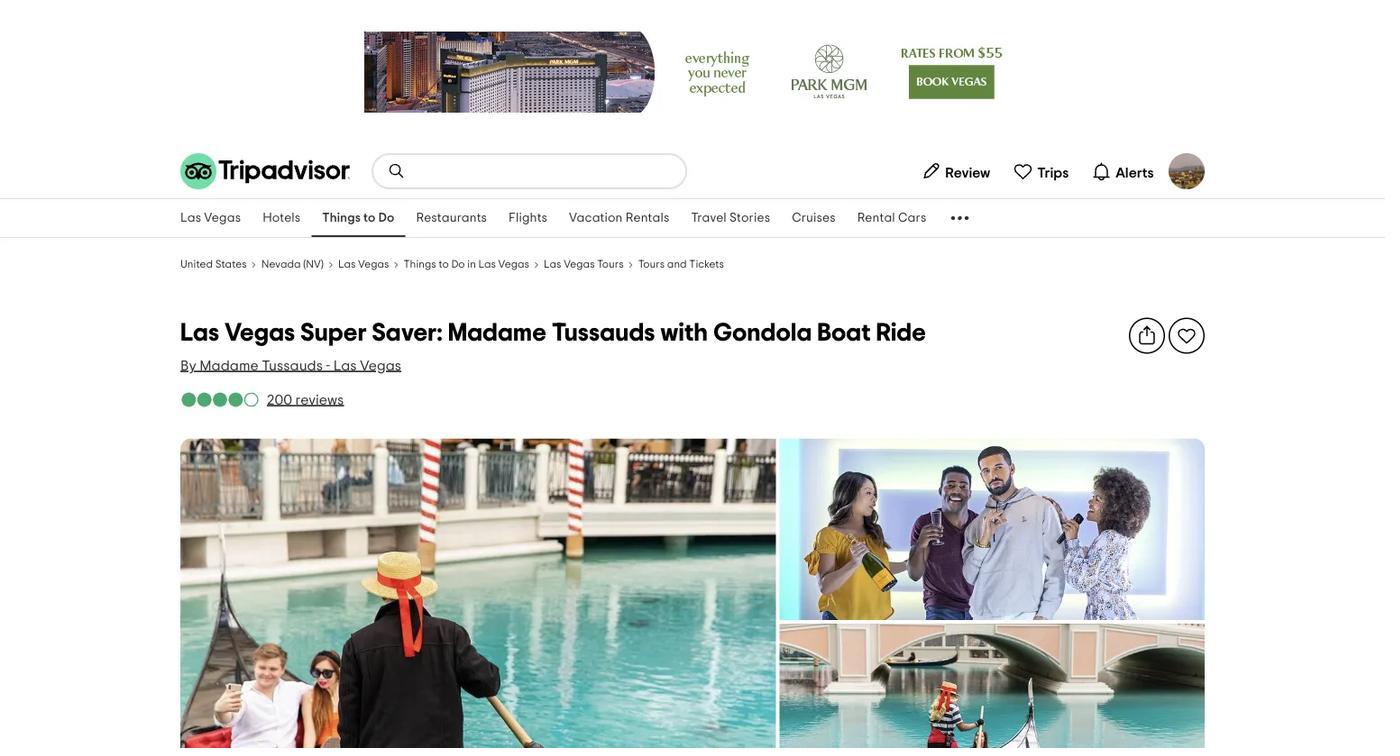 Task type: describe. For each thing, give the bounding box(es) containing it.
things to do link
[[311, 199, 405, 237]]

las inside "link"
[[333, 359, 357, 373]]

to for things to do
[[364, 212, 376, 225]]

do for things to do
[[379, 212, 395, 225]]

vegas down things to do link
[[358, 259, 389, 270]]

las up 'by'
[[180, 321, 219, 346]]

review link
[[914, 153, 998, 189]]

things to do in las vegas link
[[404, 256, 530, 271]]

things to do
[[322, 212, 395, 225]]

united states
[[180, 259, 247, 270]]

travel stories
[[691, 212, 770, 225]]

2 tours from the left
[[638, 259, 665, 270]]

trips link
[[1006, 153, 1077, 189]]

super
[[300, 321, 367, 346]]

las vegas for right las vegas link
[[338, 259, 389, 270]]

vacation rentals link
[[558, 199, 680, 237]]

things to do in las vegas
[[404, 259, 530, 270]]

nevada (nv) link
[[261, 256, 324, 271]]

tickets
[[689, 259, 724, 270]]

cruises link
[[781, 199, 847, 237]]

saver:
[[372, 321, 443, 346]]

restaurants link
[[405, 199, 498, 237]]

200 reviews link
[[180, 390, 344, 410]]

review
[[946, 166, 991, 180]]

travel stories link
[[680, 199, 781, 237]]

by madame tussauds -  las vegas link
[[180, 356, 401, 376]]

vegas down vacation
[[564, 259, 595, 270]]

las vegas tours link
[[544, 256, 624, 271]]

rental
[[857, 212, 896, 225]]

las vegas for the topmost las vegas link
[[180, 212, 241, 225]]

by
[[180, 359, 196, 373]]

trips
[[1038, 166, 1069, 180]]

united
[[180, 259, 213, 270]]

1 horizontal spatial madame
[[448, 321, 547, 346]]

las down 'flights'
[[544, 259, 562, 270]]

vegas up the united states link in the left top of the page
[[204, 212, 241, 225]]

tussauds inside the by madame tussauds -  las vegas "link"
[[262, 359, 323, 373]]

vegas up the by madame tussauds -  las vegas "link"
[[225, 321, 295, 346]]

hotels link
[[252, 199, 311, 237]]

las right (nv)
[[338, 259, 356, 270]]

1 tours from the left
[[597, 259, 624, 270]]

nevada (nv)
[[261, 259, 324, 270]]

200 reviews
[[267, 393, 344, 407]]

alerts
[[1116, 166, 1154, 180]]

reviews
[[295, 393, 344, 407]]

things for things to do in las vegas
[[404, 259, 436, 270]]

nevada
[[261, 259, 301, 270]]

do for things to do in las vegas
[[451, 259, 465, 270]]

save to a trip image
[[1176, 325, 1198, 347]]

las vegas super saver: madame tussauds with gondola boat ride
[[180, 321, 926, 346]]

cars
[[898, 212, 927, 225]]

tripadvisor image
[[180, 153, 350, 189]]

vacation
[[569, 212, 623, 225]]



Task type: vqa. For each thing, say whether or not it's contained in the screenshot.
the Hire a trip designer 'link'
no



Task type: locate. For each thing, give the bounding box(es) containing it.
1 horizontal spatial tours
[[638, 259, 665, 270]]

to
[[364, 212, 376, 225], [439, 259, 449, 270]]

flights
[[509, 212, 548, 225]]

1 vertical spatial things
[[404, 259, 436, 270]]

to inside things to do in las vegas link
[[439, 259, 449, 270]]

cruises
[[792, 212, 836, 225]]

restaurants
[[416, 212, 487, 225]]

by madame tussauds -  las vegas
[[180, 359, 401, 373]]

travel
[[691, 212, 727, 225]]

1 horizontal spatial las vegas
[[338, 259, 389, 270]]

to left 'in' at the top left of page
[[439, 259, 449, 270]]

flights link
[[498, 199, 558, 237]]

tours left and
[[638, 259, 665, 270]]

0 vertical spatial madame
[[448, 321, 547, 346]]

0 horizontal spatial madame
[[199, 359, 259, 373]]

in
[[467, 259, 476, 270]]

things up (nv)
[[322, 212, 361, 225]]

do left 'in' at the top left of page
[[451, 259, 465, 270]]

do down the search icon at the left of the page
[[379, 212, 395, 225]]

0 vertical spatial do
[[379, 212, 395, 225]]

stories
[[730, 212, 770, 225]]

0 horizontal spatial tussauds
[[262, 359, 323, 373]]

vegas
[[204, 212, 241, 225], [358, 259, 389, 270], [498, 259, 530, 270], [564, 259, 595, 270], [225, 321, 295, 346], [360, 359, 401, 373]]

0 vertical spatial las vegas
[[180, 212, 241, 225]]

4.0 of 5 bubbles. 200 reviews element
[[180, 390, 344, 410]]

1 horizontal spatial to
[[439, 259, 449, 270]]

profile picture image
[[1169, 153, 1205, 189]]

las vegas link up the united states link in the left top of the page
[[170, 199, 252, 237]]

-
[[326, 359, 330, 373]]

share image
[[1137, 325, 1158, 347]]

1 vertical spatial madame
[[199, 359, 259, 373]]

hotels
[[263, 212, 301, 225]]

las right -
[[333, 359, 357, 373]]

las vegas link down things to do link
[[338, 256, 389, 271]]

las vegas link
[[170, 199, 252, 237], [338, 256, 389, 271]]

madame
[[448, 321, 547, 346], [199, 359, 259, 373]]

1 horizontal spatial do
[[451, 259, 465, 270]]

and
[[667, 259, 687, 270]]

None search field
[[373, 155, 686, 188]]

vacation rentals
[[569, 212, 670, 225]]

200 reviews button
[[267, 390, 344, 410]]

rental cars link
[[847, 199, 938, 237]]

las vegas tours
[[544, 259, 624, 270]]

with
[[661, 321, 708, 346]]

las up united
[[180, 212, 201, 225]]

1 horizontal spatial tussauds
[[552, 321, 655, 346]]

tussauds left -
[[262, 359, 323, 373]]

ride
[[876, 321, 926, 346]]

gondola
[[713, 321, 812, 346]]

1 vertical spatial to
[[439, 259, 449, 270]]

to for things to do in las vegas
[[439, 259, 449, 270]]

1 horizontal spatial las vegas link
[[338, 256, 389, 271]]

vegas inside "link"
[[360, 359, 401, 373]]

1 vertical spatial las vegas
[[338, 259, 389, 270]]

0 vertical spatial tussauds
[[552, 321, 655, 346]]

200
[[267, 393, 292, 407]]

to inside things to do link
[[364, 212, 376, 225]]

las
[[180, 212, 201, 225], [338, 259, 356, 270], [478, 259, 496, 270], [544, 259, 562, 270], [180, 321, 219, 346], [333, 359, 357, 373]]

0 horizontal spatial do
[[379, 212, 395, 225]]

tours
[[597, 259, 624, 270], [638, 259, 665, 270]]

las vegas down things to do link
[[338, 259, 389, 270]]

0 vertical spatial to
[[364, 212, 376, 225]]

see all photos image
[[180, 439, 776, 749], [780, 439, 1205, 621], [780, 624, 1205, 749]]

0 vertical spatial things
[[322, 212, 361, 225]]

1 vertical spatial do
[[451, 259, 465, 270]]

1 vertical spatial las vegas link
[[338, 256, 389, 271]]

alerts link
[[1084, 153, 1162, 189]]

things for things to do
[[322, 212, 361, 225]]

tours and tickets
[[638, 259, 724, 270]]

advertisement region
[[364, 32, 1021, 113]]

tussauds
[[552, 321, 655, 346], [262, 359, 323, 373]]

madame right 'by'
[[199, 359, 259, 373]]

united states link
[[180, 256, 247, 271]]

las vegas
[[180, 212, 241, 225], [338, 259, 389, 270]]

madame down 'in' at the top left of page
[[448, 321, 547, 346]]

0 horizontal spatial to
[[364, 212, 376, 225]]

vegas right 'in' at the top left of page
[[498, 259, 530, 270]]

states
[[215, 259, 247, 270]]

0 horizontal spatial las vegas link
[[170, 199, 252, 237]]

1 vertical spatial tussauds
[[262, 359, 323, 373]]

rental cars
[[857, 212, 927, 225]]

las right 'in' at the top left of page
[[478, 259, 496, 270]]

things
[[322, 212, 361, 225], [404, 259, 436, 270]]

0 horizontal spatial things
[[322, 212, 361, 225]]

search image
[[388, 162, 406, 180]]

1 horizontal spatial things
[[404, 259, 436, 270]]

to left restaurants link at the left of the page
[[364, 212, 376, 225]]

do
[[379, 212, 395, 225], [451, 259, 465, 270]]

tours down vacation rentals link
[[597, 259, 624, 270]]

0 horizontal spatial tours
[[597, 259, 624, 270]]

vegas down saver:
[[360, 359, 401, 373]]

las vegas up the united states link in the left top of the page
[[180, 212, 241, 225]]

0 horizontal spatial las vegas
[[180, 212, 241, 225]]

things left 'in' at the top left of page
[[404, 259, 436, 270]]

(nv)
[[303, 259, 324, 270]]

0 vertical spatial las vegas link
[[170, 199, 252, 237]]

madame inside "link"
[[199, 359, 259, 373]]

boat
[[817, 321, 871, 346]]

rentals
[[626, 212, 670, 225]]

tussauds down las vegas tours
[[552, 321, 655, 346]]



